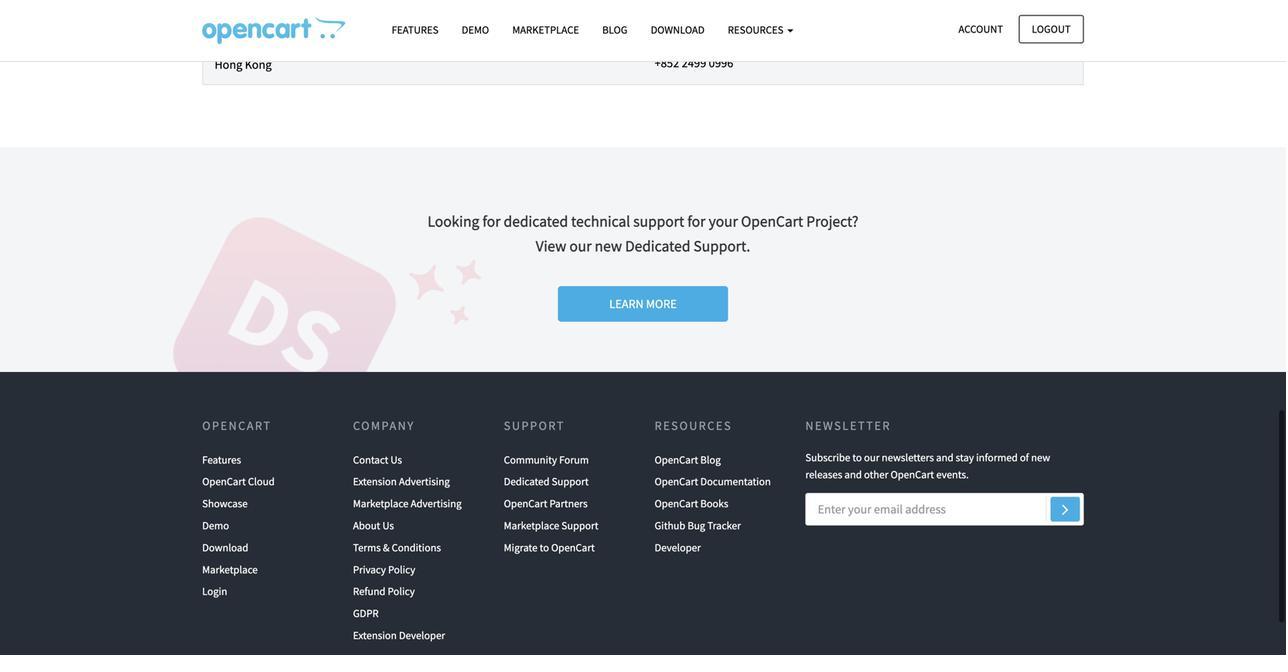 Task type: locate. For each thing, give the bounding box(es) containing it.
Enter your email address text field
[[806, 493, 1084, 526]]

99
[[215, 17, 227, 33]]

to
[[853, 450, 862, 464], [540, 541, 549, 555]]

opencart up showcase
[[202, 475, 246, 489]]

marketplace up login at the bottom left of page
[[202, 563, 258, 576]]

advertising inside "link"
[[399, 475, 450, 489]]

technical
[[571, 212, 630, 231]]

opencart inside looking for dedicated technical support for your opencart project? view our new dedicated support.
[[741, 212, 803, 231]]

1 vertical spatial download link
[[202, 537, 248, 559]]

policy down terms & conditions link
[[388, 563, 415, 576]]

0 horizontal spatial our
[[570, 236, 592, 256]]

download link up +852
[[639, 16, 716, 43]]

books
[[700, 497, 729, 511]]

extension
[[353, 475, 397, 489], [353, 628, 397, 642]]

extension developer link
[[353, 625, 445, 647]]

our inside looking for dedicated technical support for your opencart project? view our new dedicated support.
[[570, 236, 592, 256]]

resources up opencart blog
[[655, 418, 732, 434]]

0 horizontal spatial features link
[[202, 449, 241, 471]]

0 vertical spatial developer
[[655, 541, 701, 555]]

refund
[[353, 585, 386, 598]]

opencart - advertising image
[[202, 16, 345, 44]]

policy
[[388, 563, 415, 576], [388, 585, 415, 598]]

terms & conditions
[[353, 541, 441, 555]]

0 vertical spatial to
[[853, 450, 862, 464]]

1 horizontal spatial for
[[688, 212, 706, 231]]

to right subscribe on the bottom
[[853, 450, 862, 464]]

1 vertical spatial dedicated
[[504, 475, 550, 489]]

resources
[[728, 23, 786, 37], [655, 418, 732, 434]]

1 vertical spatial features link
[[202, 449, 241, 471]]

0 vertical spatial features
[[392, 23, 439, 37]]

our
[[570, 236, 592, 256], [864, 450, 880, 464]]

opencart down "dedicated support" link at the left of page
[[504, 497, 548, 511]]

blog left telephone
[[602, 23, 628, 37]]

99 pui to road, tuen mun, hong kong
[[215, 17, 293, 72]]

1 vertical spatial advertising
[[411, 497, 462, 511]]

opencart down newsletters
[[891, 468, 934, 482]]

migrate to opencart link
[[504, 537, 595, 559]]

bug
[[688, 519, 705, 533]]

us
[[391, 453, 402, 467], [383, 519, 394, 533]]

dedicated down support
[[625, 236, 691, 256]]

privacy policy link
[[353, 559, 415, 581]]

0 horizontal spatial to
[[540, 541, 549, 555]]

developer down refund policy link in the left of the page
[[399, 628, 445, 642]]

1 vertical spatial blog
[[700, 453, 721, 467]]

opencart up github
[[655, 497, 698, 511]]

features
[[392, 23, 439, 37], [202, 453, 241, 467]]

download link down showcase link
[[202, 537, 248, 559]]

developer inside "link"
[[399, 628, 445, 642]]

1 horizontal spatial marketplace link
[[501, 16, 591, 43]]

demo link
[[450, 16, 501, 43], [202, 515, 229, 537]]

extension advertising link
[[353, 471, 450, 493]]

1 vertical spatial our
[[864, 450, 880, 464]]

opencart up opencart cloud
[[202, 418, 272, 434]]

showcase link
[[202, 493, 248, 515]]

support down partners
[[562, 519, 599, 533]]

0 horizontal spatial download link
[[202, 537, 248, 559]]

extension inside "link"
[[353, 475, 397, 489]]

1 horizontal spatial demo
[[462, 23, 489, 37]]

marketplace support link
[[504, 515, 599, 537]]

0 horizontal spatial developer
[[399, 628, 445, 642]]

github
[[655, 519, 686, 533]]

0 vertical spatial our
[[570, 236, 592, 256]]

1 horizontal spatial blog
[[700, 453, 721, 467]]

blog link
[[591, 16, 639, 43]]

0 vertical spatial extension
[[353, 475, 397, 489]]

extension developer
[[353, 628, 445, 642]]

blog up opencart documentation
[[700, 453, 721, 467]]

migrate
[[504, 541, 538, 555]]

privacy
[[353, 563, 386, 576]]

terms & conditions link
[[353, 537, 441, 559]]

road,
[[264, 17, 293, 33]]

opencart down opencart blog link
[[655, 475, 698, 489]]

opencart for opencart books
[[655, 497, 698, 511]]

1 vertical spatial us
[[383, 519, 394, 533]]

new inside looking for dedicated technical support for your opencart project? view our new dedicated support.
[[595, 236, 622, 256]]

opencart books
[[655, 497, 729, 511]]

dedicated
[[625, 236, 691, 256], [504, 475, 550, 489]]

developer
[[655, 541, 701, 555], [399, 628, 445, 642]]

forum
[[559, 453, 589, 467]]

2 policy from the top
[[388, 585, 415, 598]]

for left your
[[688, 212, 706, 231]]

project?
[[807, 212, 859, 231]]

opencart documentation link
[[655, 471, 771, 493]]

to for subscribe
[[853, 450, 862, 464]]

0 vertical spatial support
[[504, 418, 565, 434]]

1 vertical spatial new
[[1031, 450, 1050, 464]]

login link
[[202, 581, 227, 603]]

dedicated down community
[[504, 475, 550, 489]]

support up community
[[504, 418, 565, 434]]

2 vertical spatial support
[[562, 519, 599, 533]]

blog inside opencart blog link
[[700, 453, 721, 467]]

documentation
[[700, 475, 771, 489]]

migrate to opencart
[[504, 541, 595, 555]]

opencart right your
[[741, 212, 803, 231]]

1 vertical spatial developer
[[399, 628, 445, 642]]

0 horizontal spatial features
[[202, 453, 241, 467]]

policy for privacy policy
[[388, 563, 415, 576]]

resources up 0996
[[728, 23, 786, 37]]

0 vertical spatial policy
[[388, 563, 415, 576]]

policy down privacy policy link
[[388, 585, 415, 598]]

us for about us
[[383, 519, 394, 533]]

0 horizontal spatial new
[[595, 236, 622, 256]]

0 vertical spatial blog
[[602, 23, 628, 37]]

1 vertical spatial resources
[[655, 418, 732, 434]]

1 policy from the top
[[388, 563, 415, 576]]

us inside 'link'
[[383, 519, 394, 533]]

privacy policy
[[353, 563, 415, 576]]

1 horizontal spatial to
[[853, 450, 862, 464]]

pui
[[229, 17, 246, 33]]

and left "other"
[[845, 468, 862, 482]]

dedicated support
[[504, 475, 589, 489]]

download down showcase link
[[202, 541, 248, 555]]

features link for demo
[[380, 16, 450, 43]]

1 horizontal spatial developer
[[655, 541, 701, 555]]

opencart for opencart partners
[[504, 497, 548, 511]]

1 vertical spatial support
[[552, 475, 589, 489]]

new right of
[[1031, 450, 1050, 464]]

0 horizontal spatial for
[[483, 212, 501, 231]]

to
[[249, 17, 261, 33]]

to inside subscribe to our newsletters and stay informed of new releases and other opencart events.
[[853, 450, 862, 464]]

support.
[[694, 236, 750, 256]]

extension for extension advertising
[[353, 475, 397, 489]]

1 horizontal spatial and
[[936, 450, 954, 464]]

advertising down "extension advertising" "link"
[[411, 497, 462, 511]]

us up extension advertising on the left bottom
[[391, 453, 402, 467]]

support up partners
[[552, 475, 589, 489]]

0 vertical spatial download link
[[639, 16, 716, 43]]

1 vertical spatial marketplace link
[[202, 559, 258, 581]]

download link for demo
[[202, 537, 248, 559]]

2 extension from the top
[[353, 628, 397, 642]]

blog
[[602, 23, 628, 37], [700, 453, 721, 467]]

marketplace left blog link
[[512, 23, 579, 37]]

0 vertical spatial marketplace link
[[501, 16, 591, 43]]

features link
[[380, 16, 450, 43], [202, 449, 241, 471]]

to for migrate
[[540, 541, 549, 555]]

1 horizontal spatial demo link
[[450, 16, 501, 43]]

1 extension from the top
[[353, 475, 397, 489]]

0996
[[709, 55, 734, 71]]

our right view
[[570, 236, 592, 256]]

0 vertical spatial dedicated
[[625, 236, 691, 256]]

0 vertical spatial new
[[595, 236, 622, 256]]

extension inside "link"
[[353, 628, 397, 642]]

1 horizontal spatial features
[[392, 23, 439, 37]]

0 vertical spatial us
[[391, 453, 402, 467]]

newsletter
[[806, 418, 891, 434]]

developer down github
[[655, 541, 701, 555]]

blog inside blog link
[[602, 23, 628, 37]]

0 vertical spatial features link
[[380, 16, 450, 43]]

extension down gdpr 'link'
[[353, 628, 397, 642]]

1 vertical spatial download
[[202, 541, 248, 555]]

login
[[202, 585, 227, 598]]

new
[[595, 236, 622, 256], [1031, 450, 1050, 464]]

and
[[936, 450, 954, 464], [845, 468, 862, 482]]

new down technical
[[595, 236, 622, 256]]

0 vertical spatial resources
[[728, 23, 786, 37]]

marketplace
[[512, 23, 579, 37], [353, 497, 409, 511], [504, 519, 559, 533], [202, 563, 258, 576]]

to down marketplace support link
[[540, 541, 549, 555]]

1 vertical spatial to
[[540, 541, 549, 555]]

1 vertical spatial extension
[[353, 628, 397, 642]]

and up events.
[[936, 450, 954, 464]]

1 vertical spatial policy
[[388, 585, 415, 598]]

releases
[[806, 468, 843, 482]]

refund policy link
[[353, 581, 415, 603]]

download link for blog
[[639, 16, 716, 43]]

1 horizontal spatial features link
[[380, 16, 450, 43]]

demo
[[462, 23, 489, 37], [202, 519, 229, 533]]

support for marketplace
[[562, 519, 599, 533]]

download
[[651, 23, 705, 37], [202, 541, 248, 555]]

opencart up opencart documentation
[[655, 453, 698, 467]]

1 vertical spatial demo link
[[202, 515, 229, 537]]

1 horizontal spatial download link
[[639, 16, 716, 43]]

0 horizontal spatial demo link
[[202, 515, 229, 537]]

opencart down marketplace support link
[[551, 541, 595, 555]]

support
[[504, 418, 565, 434], [552, 475, 589, 489], [562, 519, 599, 533]]

kong
[[245, 57, 272, 72]]

1 vertical spatial features
[[202, 453, 241, 467]]

0 horizontal spatial demo
[[202, 519, 229, 533]]

download up +852
[[651, 23, 705, 37]]

extension down contact us link
[[353, 475, 397, 489]]

looking for dedicated technical support for your opencart project? view our new dedicated support.
[[428, 212, 859, 256]]

1 horizontal spatial download
[[651, 23, 705, 37]]

us right about
[[383, 519, 394, 533]]

opencart inside subscribe to our newsletters and stay informed of new releases and other opencart events.
[[891, 468, 934, 482]]

marketplace up about us
[[353, 497, 409, 511]]

0 vertical spatial download
[[651, 23, 705, 37]]

contact us
[[353, 453, 402, 467]]

our inside subscribe to our newsletters and stay informed of new releases and other opencart events.
[[864, 450, 880, 464]]

for right looking
[[483, 212, 501, 231]]

0 horizontal spatial blog
[[602, 23, 628, 37]]

1 horizontal spatial new
[[1031, 450, 1050, 464]]

0 vertical spatial demo link
[[450, 16, 501, 43]]

1 horizontal spatial dedicated
[[625, 236, 691, 256]]

opencart partners link
[[504, 493, 588, 515]]

0 horizontal spatial dedicated
[[504, 475, 550, 489]]

advertising up marketplace advertising
[[399, 475, 450, 489]]

marketplace up migrate at the bottom
[[504, 519, 559, 533]]

+852
[[655, 55, 679, 71]]

0 vertical spatial advertising
[[399, 475, 450, 489]]

download for blog
[[651, 23, 705, 37]]

1 horizontal spatial our
[[864, 450, 880, 464]]

0 horizontal spatial download
[[202, 541, 248, 555]]

1 vertical spatial and
[[845, 468, 862, 482]]

events.
[[936, 468, 969, 482]]

for
[[483, 212, 501, 231], [688, 212, 706, 231]]

our up "other"
[[864, 450, 880, 464]]



Task type: vqa. For each thing, say whether or not it's contained in the screenshot.
Google Shopping for OpenCart IMAGE on the bottom of page
no



Task type: describe. For each thing, give the bounding box(es) containing it.
angle right image
[[1062, 500, 1069, 519]]

account
[[959, 22, 1003, 36]]

conditions
[[392, 541, 441, 555]]

logout
[[1032, 22, 1071, 36]]

gdpr
[[353, 606, 379, 620]]

refund policy
[[353, 585, 415, 598]]

advertising for extension advertising
[[399, 475, 450, 489]]

opencart for opencart documentation
[[655, 475, 698, 489]]

extension for extension developer
[[353, 628, 397, 642]]

0 vertical spatial demo
[[462, 23, 489, 37]]

view
[[536, 236, 566, 256]]

2 for from the left
[[688, 212, 706, 231]]

community
[[504, 453, 557, 467]]

company
[[353, 418, 415, 434]]

opencart partners
[[504, 497, 588, 511]]

stay
[[956, 450, 974, 464]]

learn
[[609, 296, 644, 312]]

logout link
[[1019, 15, 1084, 43]]

learn more
[[609, 296, 677, 312]]

opencart for opencart
[[202, 418, 272, 434]]

opencart documentation
[[655, 475, 771, 489]]

opencart books link
[[655, 493, 729, 515]]

0 horizontal spatial and
[[845, 468, 862, 482]]

dedicated
[[504, 212, 568, 231]]

&
[[383, 541, 390, 555]]

advertising for marketplace advertising
[[411, 497, 462, 511]]

newsletters
[[882, 450, 934, 464]]

dedicated support link
[[504, 471, 589, 493]]

support
[[633, 212, 684, 231]]

support for dedicated
[[552, 475, 589, 489]]

about us
[[353, 519, 394, 533]]

1 vertical spatial demo
[[202, 519, 229, 533]]

resources link
[[716, 16, 805, 43]]

features link for opencart cloud
[[202, 449, 241, 471]]

mun,
[[243, 37, 268, 53]]

about us link
[[353, 515, 394, 537]]

0 vertical spatial and
[[936, 450, 954, 464]]

gdpr link
[[353, 603, 379, 625]]

marketplace advertising
[[353, 497, 462, 511]]

account link
[[946, 15, 1016, 43]]

opencart for opencart blog
[[655, 453, 698, 467]]

opencart blog
[[655, 453, 721, 467]]

github bug tracker link
[[655, 515, 741, 537]]

hong
[[215, 57, 242, 72]]

opencart for opencart cloud
[[202, 475, 246, 489]]

community forum link
[[504, 449, 589, 471]]

your
[[709, 212, 738, 231]]

about
[[353, 519, 380, 533]]

opencart cloud
[[202, 475, 275, 489]]

showcase
[[202, 497, 248, 511]]

features for opencart cloud
[[202, 453, 241, 467]]

github bug tracker
[[655, 519, 741, 533]]

opencart blog link
[[655, 449, 721, 471]]

tuen
[[215, 37, 240, 53]]

other
[[864, 468, 889, 482]]

us for contact us
[[391, 453, 402, 467]]

tracker
[[708, 519, 741, 533]]

dedicated inside looking for dedicated technical support for your opencart project? view our new dedicated support.
[[625, 236, 691, 256]]

learn more link
[[558, 286, 728, 322]]

marketplace support
[[504, 519, 599, 533]]

extension advertising
[[353, 475, 450, 489]]

community forum
[[504, 453, 589, 467]]

terms
[[353, 541, 381, 555]]

new inside subscribe to our newsletters and stay informed of new releases and other opencart events.
[[1031, 450, 1050, 464]]

looking
[[428, 212, 479, 231]]

partners
[[550, 497, 588, 511]]

developer link
[[655, 537, 701, 559]]

telephone
[[655, 25, 723, 44]]

+852 2499 0996
[[655, 55, 734, 71]]

features for demo
[[392, 23, 439, 37]]

opencart cloud link
[[202, 471, 275, 493]]

subscribe to our newsletters and stay informed of new releases and other opencart events.
[[806, 450, 1050, 482]]

more
[[646, 296, 677, 312]]

1 for from the left
[[483, 212, 501, 231]]

contact us link
[[353, 449, 402, 471]]

contact
[[353, 453, 388, 467]]

subscribe
[[806, 450, 851, 464]]

marketplace advertising link
[[353, 493, 462, 515]]

download for demo
[[202, 541, 248, 555]]

0 horizontal spatial marketplace link
[[202, 559, 258, 581]]

2499
[[682, 55, 706, 71]]

policy for refund policy
[[388, 585, 415, 598]]

cloud
[[248, 475, 275, 489]]



